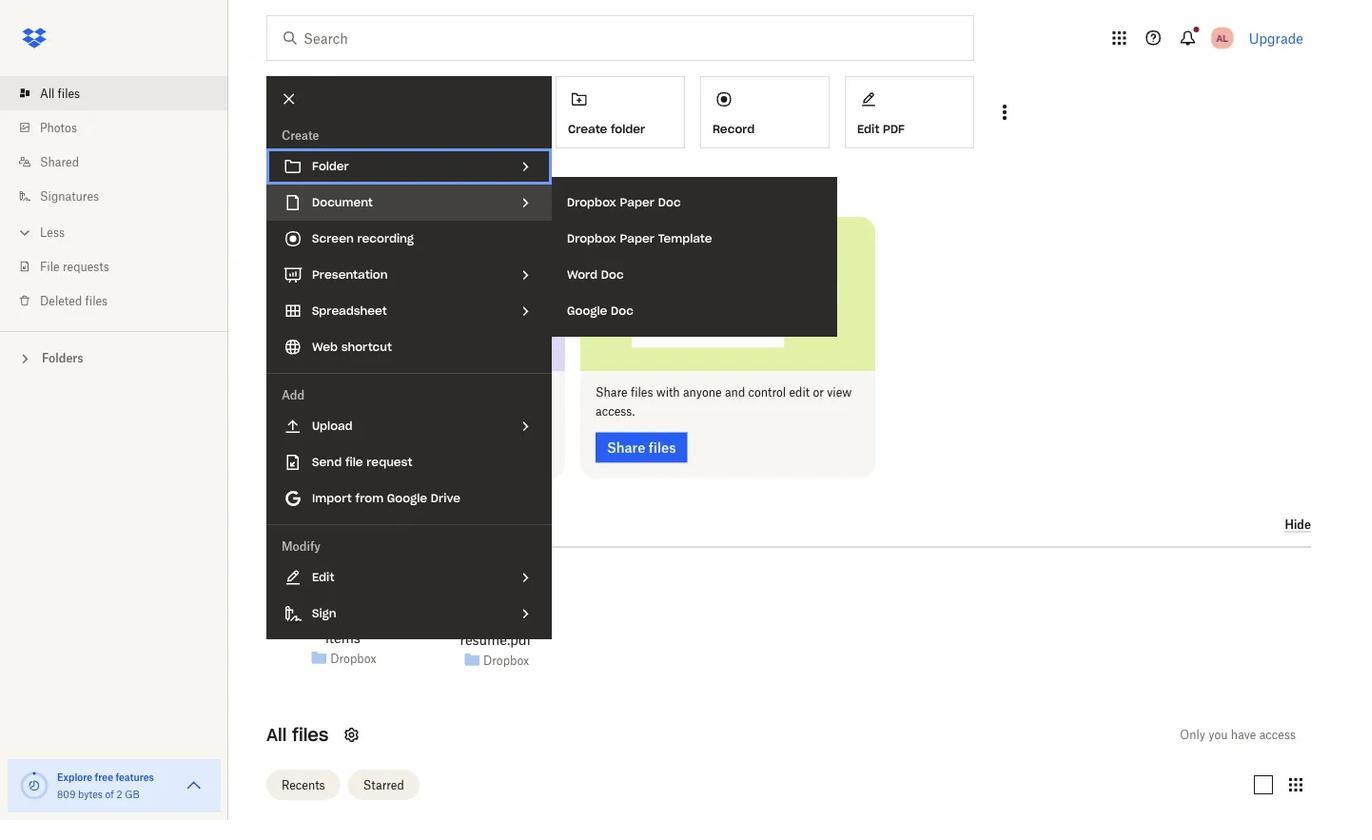 Task type: locate. For each thing, give the bounding box(es) containing it.
paper down 'dropbox paper doc'
[[620, 231, 655, 246]]

install
[[286, 386, 319, 400]]

desktop
[[339, 386, 382, 400]]

document menu item
[[267, 185, 552, 221]]

with inside share files with anyone and control edit or view access.
[[657, 386, 680, 400]]

1 horizontal spatial with
[[657, 386, 680, 400]]

send file request menu item
[[267, 445, 552, 481]]

doc
[[658, 195, 681, 210], [601, 267, 624, 282], [611, 304, 634, 318]]

control
[[749, 386, 786, 400]]

on right work
[[428, 386, 442, 400]]

or
[[813, 386, 824, 400]]

0 vertical spatial all
[[40, 86, 55, 100]]

paper for doc
[[620, 195, 655, 210]]

shortcut
[[341, 340, 392, 355]]

edit pdf
[[858, 122, 905, 136]]

share files with anyone and control edit or view access.
[[596, 386, 852, 419]]

record
[[713, 122, 755, 136]]

add
[[282, 388, 305, 402]]

presentation menu item
[[267, 257, 552, 293]]

share
[[596, 386, 628, 400]]

less image
[[15, 223, 34, 242]]

google doc
[[567, 304, 634, 318]]

all
[[40, 86, 55, 100], [267, 724, 287, 746]]

with
[[342, 175, 370, 191], [657, 386, 680, 400]]

install on desktop to work on files offline and stay synced.
[[286, 386, 528, 419]]

on
[[322, 386, 336, 400], [428, 386, 442, 400]]

1 vertical spatial paper
[[620, 231, 655, 246]]

google up your
[[387, 491, 428, 506]]

import from google drive menu item
[[267, 481, 552, 517]]

google
[[567, 304, 608, 318], [387, 491, 428, 506]]

file requests link
[[15, 249, 228, 284]]

all files link
[[15, 76, 228, 110]]

all files inside list item
[[40, 86, 80, 100]]

dropbox up word doc
[[567, 231, 617, 246]]

your
[[398, 514, 433, 534]]

1 vertical spatial google
[[387, 491, 428, 506]]

dropbox down resume.pdf
[[484, 654, 529, 668]]

with up document
[[342, 175, 370, 191]]

all files up recents button
[[267, 724, 329, 746]]

deleted
[[40, 294, 82, 308]]

dropbox link down items
[[331, 649, 376, 668]]

activity
[[438, 514, 497, 534]]

all files
[[40, 86, 80, 100], [267, 724, 329, 746]]

edit
[[858, 122, 880, 136], [312, 570, 335, 585]]

create
[[568, 122, 608, 136], [282, 128, 319, 142]]

and left control
[[725, 386, 746, 400]]

0 vertical spatial all files
[[40, 86, 80, 100]]

folders button
[[0, 344, 228, 372]]

create left folder
[[568, 122, 608, 136]]

files up photos
[[58, 86, 80, 100]]

files inside "install on desktop to work on files offline and stay synced."
[[445, 386, 467, 400]]

modify
[[282, 539, 321, 554]]

upload
[[312, 419, 353, 434]]

doc right word
[[601, 267, 624, 282]]

edit left the pdf
[[858, 122, 880, 136]]

upgrade link
[[1250, 30, 1304, 46]]

0 horizontal spatial edit
[[312, 570, 335, 585]]

0 horizontal spatial create
[[282, 128, 319, 142]]

from up suggested from your activity
[[356, 491, 384, 506]]

0 vertical spatial from
[[356, 491, 384, 506]]

0 horizontal spatial dropbox link
[[331, 649, 376, 668]]

1 horizontal spatial all files
[[267, 724, 329, 746]]

0 horizontal spatial all files
[[40, 86, 80, 100]]

started
[[293, 175, 339, 191]]

create inside button
[[568, 122, 608, 136]]

1 vertical spatial from
[[355, 514, 393, 534]]

0 horizontal spatial with
[[342, 175, 370, 191]]

on up synced.
[[322, 386, 336, 400]]

dropbox paper doc
[[567, 195, 681, 210]]

dropbox paper template
[[567, 231, 712, 246]]

dropbox down items
[[331, 652, 376, 666]]

recents
[[282, 778, 325, 793]]

all files up photos
[[40, 86, 80, 100]]

create down close icon
[[282, 128, 319, 142]]

2 and from the left
[[725, 386, 746, 400]]

files
[[58, 86, 80, 100], [85, 294, 108, 308], [445, 386, 467, 400], [631, 386, 653, 400], [292, 724, 329, 746]]

2 from from the top
[[355, 514, 393, 534]]

signatures link
[[15, 179, 228, 213]]

web shortcut menu item
[[267, 329, 552, 366]]

sign menu item
[[267, 596, 552, 632]]

files right deleted
[[85, 294, 108, 308]]

files right share
[[631, 386, 653, 400]]

word doc
[[567, 267, 624, 282]]

files inside list item
[[58, 86, 80, 100]]

0 vertical spatial with
[[342, 175, 370, 191]]

edit up sign
[[312, 570, 335, 585]]

2 paper from the top
[[620, 231, 655, 246]]

of
[[105, 789, 114, 801]]

0 vertical spatial doc
[[658, 195, 681, 210]]

dropbox image
[[15, 19, 53, 57]]

1 and from the left
[[508, 386, 528, 400]]

dropbox for dropbox link corresponding to items
[[331, 652, 376, 666]]

recording
[[357, 231, 414, 246]]

files up recents button
[[292, 724, 329, 746]]

edit
[[790, 386, 810, 400]]

0 vertical spatial google
[[567, 304, 608, 318]]

only
[[1181, 728, 1206, 743]]

1 horizontal spatial dropbox link
[[484, 651, 529, 670]]

google inside menu item
[[387, 491, 428, 506]]

doc up template
[[658, 195, 681, 210]]

edit inside menu item
[[312, 570, 335, 585]]

from for your
[[355, 514, 393, 534]]

0 vertical spatial paper
[[620, 195, 655, 210]]

spreadsheet menu item
[[267, 293, 552, 329]]

all up recents button
[[267, 724, 287, 746]]

from
[[356, 491, 384, 506], [355, 514, 393, 534]]

dropbox
[[374, 175, 427, 191], [567, 195, 617, 210], [567, 231, 617, 246], [331, 652, 376, 666], [484, 654, 529, 668]]

1 from from the top
[[356, 491, 384, 506]]

features
[[116, 772, 154, 783]]

0 horizontal spatial google
[[387, 491, 428, 506]]

1 vertical spatial edit
[[312, 570, 335, 585]]

menu
[[267, 76, 552, 640], [552, 177, 838, 337]]

and right offline
[[508, 386, 528, 400]]

gb
[[125, 789, 140, 801]]

list containing all files
[[0, 65, 228, 331]]

paper up the 'dropbox paper template'
[[620, 195, 655, 210]]

resume.pdf link
[[460, 630, 532, 651]]

to
[[385, 386, 395, 400]]

with left anyone at the top of page
[[657, 386, 680, 400]]

0 horizontal spatial and
[[508, 386, 528, 400]]

and
[[508, 386, 528, 400], [725, 386, 746, 400]]

dropbox link down resume.pdf
[[484, 651, 529, 670]]

menu containing dropbox paper doc
[[552, 177, 838, 337]]

0 horizontal spatial on
[[322, 386, 336, 400]]

doc down word doc
[[611, 304, 634, 318]]

from inside import from google drive menu item
[[356, 491, 384, 506]]

1 vertical spatial with
[[657, 386, 680, 400]]

edit inside button
[[858, 122, 880, 136]]

recents button
[[267, 770, 340, 801]]

explore
[[57, 772, 93, 783]]

809
[[57, 789, 76, 801]]

dropbox up the 'dropbox paper template'
[[567, 195, 617, 210]]

with for started
[[342, 175, 370, 191]]

from down import from google drive
[[355, 514, 393, 534]]

drive
[[431, 491, 461, 506]]

1 horizontal spatial on
[[428, 386, 442, 400]]

suggested
[[267, 514, 350, 534]]

1 horizontal spatial edit
[[858, 122, 880, 136]]

1 vertical spatial doc
[[601, 267, 624, 282]]

quota usage element
[[19, 771, 50, 802]]

2 vertical spatial doc
[[611, 304, 634, 318]]

1 horizontal spatial create
[[568, 122, 608, 136]]

only you have access
[[1181, 728, 1297, 743]]

suggested from your activity
[[267, 514, 497, 534]]

0 vertical spatial edit
[[858, 122, 880, 136]]

all up photos
[[40, 86, 55, 100]]

1 vertical spatial all
[[267, 724, 287, 746]]

0 horizontal spatial all
[[40, 86, 55, 100]]

dropbox link
[[331, 649, 376, 668], [484, 651, 529, 670]]

doc for google doc
[[611, 304, 634, 318]]

dropbox link for items
[[331, 649, 376, 668]]

list
[[0, 65, 228, 331]]

and inside share files with anyone and control edit or view access.
[[725, 386, 746, 400]]

1 on from the left
[[322, 386, 336, 400]]

google down word
[[567, 304, 608, 318]]

1 paper from the top
[[620, 195, 655, 210]]

deleted files link
[[15, 284, 228, 318]]

1 horizontal spatial and
[[725, 386, 746, 400]]

files left offline
[[445, 386, 467, 400]]



Task type: vqa. For each thing, say whether or not it's contained in the screenshot.
menu containing Dropbox Paper Doc
yes



Task type: describe. For each thing, give the bounding box(es) containing it.
pdf
[[883, 122, 905, 136]]

/resume.pdf image
[[469, 555, 523, 626]]

file requests
[[40, 259, 109, 274]]

have
[[1232, 728, 1257, 743]]

folder
[[312, 159, 349, 174]]

1 vertical spatial all files
[[267, 724, 329, 746]]

synced.
[[311, 405, 352, 419]]

2 on from the left
[[428, 386, 442, 400]]

offline
[[470, 386, 504, 400]]

menu containing folder
[[267, 76, 552, 640]]

get started with dropbox
[[267, 175, 427, 191]]

1 horizontal spatial google
[[567, 304, 608, 318]]

screen
[[312, 231, 354, 246]]

edit for edit pdf
[[858, 122, 880, 136]]

explore free features 809 bytes of 2 gb
[[57, 772, 154, 801]]

file
[[40, 259, 60, 274]]

record button
[[701, 76, 830, 149]]

access.
[[596, 405, 635, 419]]

access
[[1260, 728, 1297, 743]]

web shortcut
[[312, 340, 392, 355]]

edit menu item
[[267, 560, 552, 596]]

starred button
[[348, 770, 420, 801]]

shared
[[40, 155, 79, 169]]

you
[[1209, 728, 1229, 743]]

shared link
[[15, 145, 228, 179]]

request
[[367, 455, 413, 470]]

from for google
[[356, 491, 384, 506]]

folder menu item
[[267, 149, 552, 185]]

all inside list item
[[40, 86, 55, 100]]

dropbox for dropbox paper doc
[[567, 195, 617, 210]]

web
[[312, 340, 338, 355]]

create for create folder
[[568, 122, 608, 136]]

anyone
[[683, 386, 722, 400]]

with for files
[[657, 386, 680, 400]]

import
[[312, 491, 352, 506]]

deleted files
[[40, 294, 108, 308]]

work
[[399, 386, 425, 400]]

stay
[[286, 405, 308, 419]]

dropbox for resume.pdf dropbox link
[[484, 654, 529, 668]]

dropbox up screen recording menu item
[[374, 175, 427, 191]]

dropbox link for resume.pdf
[[484, 651, 529, 670]]

signatures
[[40, 189, 99, 203]]

photos link
[[15, 110, 228, 145]]

document
[[312, 195, 373, 210]]

close image
[[273, 83, 306, 115]]

items
[[325, 630, 361, 646]]

template
[[658, 231, 712, 246]]

free
[[95, 772, 113, 783]]

photos
[[40, 120, 77, 135]]

all files list item
[[0, 76, 228, 110]]

requests
[[63, 259, 109, 274]]

import from google drive
[[312, 491, 461, 506]]

doc for word doc
[[601, 267, 624, 282]]

dropbox for dropbox paper template
[[567, 231, 617, 246]]

files inside share files with anyone and control edit or view access.
[[631, 386, 653, 400]]

folder
[[611, 122, 646, 136]]

upload menu item
[[267, 408, 552, 445]]

spreadsheet
[[312, 304, 387, 318]]

paper for template
[[620, 231, 655, 246]]

screen recording menu item
[[267, 221, 552, 257]]

view
[[827, 386, 852, 400]]

sign
[[312, 606, 337, 621]]

items link
[[325, 628, 361, 649]]

file
[[345, 455, 363, 470]]

bytes
[[78, 789, 103, 801]]

create folder button
[[556, 76, 685, 149]]

screen recording
[[312, 231, 414, 246]]

create folder
[[568, 122, 646, 136]]

starred
[[363, 778, 404, 793]]

upgrade
[[1250, 30, 1304, 46]]

2
[[117, 789, 122, 801]]

get
[[267, 175, 290, 191]]

edit pdf button
[[845, 76, 975, 149]]

folders
[[42, 351, 83, 366]]

edit for edit
[[312, 570, 335, 585]]

word
[[567, 267, 598, 282]]

resume.pdf
[[460, 632, 532, 648]]

send
[[312, 455, 342, 470]]

send file request
[[312, 455, 413, 470]]

1 horizontal spatial all
[[267, 724, 287, 746]]

presentation
[[312, 267, 388, 282]]

and inside "install on desktop to work on files offline and stay synced."
[[508, 386, 528, 400]]

create for create
[[282, 128, 319, 142]]

less
[[40, 225, 65, 239]]



